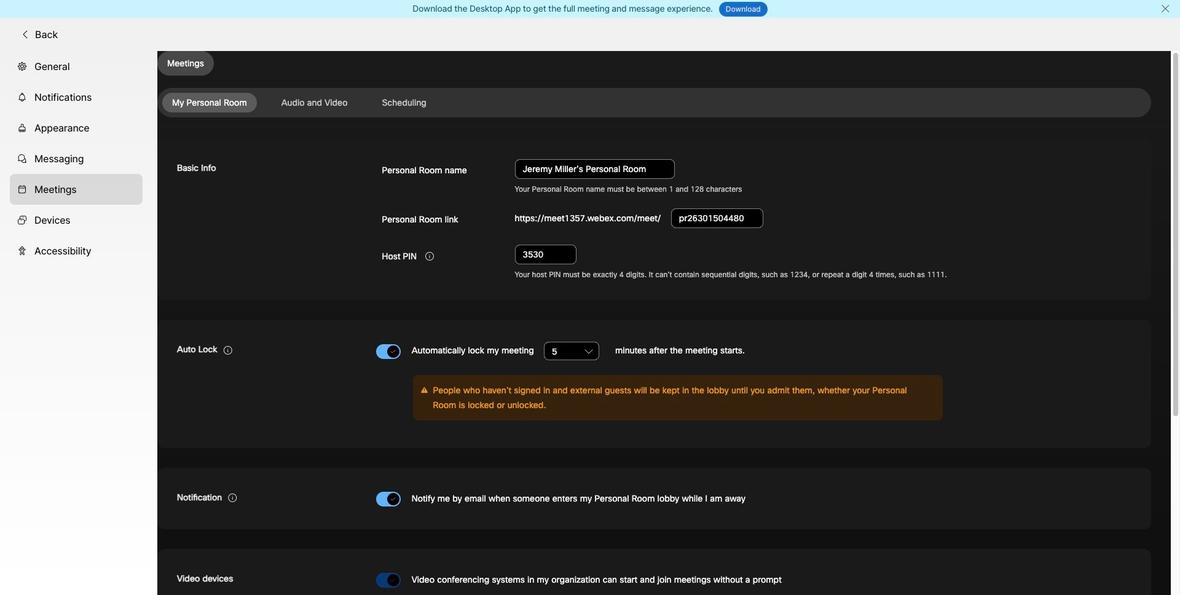 Task type: describe. For each thing, give the bounding box(es) containing it.
appearance tab
[[10, 112, 143, 143]]

devices tab
[[10, 205, 143, 235]]

meetings tab
[[10, 174, 143, 205]]

accessibility tab
[[10, 235, 143, 266]]



Task type: locate. For each thing, give the bounding box(es) containing it.
cancel_16 image
[[1161, 4, 1171, 14]]

notifications tab
[[10, 82, 143, 112]]

settings navigation
[[0, 51, 157, 595]]

messaging tab
[[10, 143, 143, 174]]

general tab
[[10, 51, 143, 82]]



Task type: vqa. For each thing, say whether or not it's contained in the screenshot.
the Messaging tab
yes



